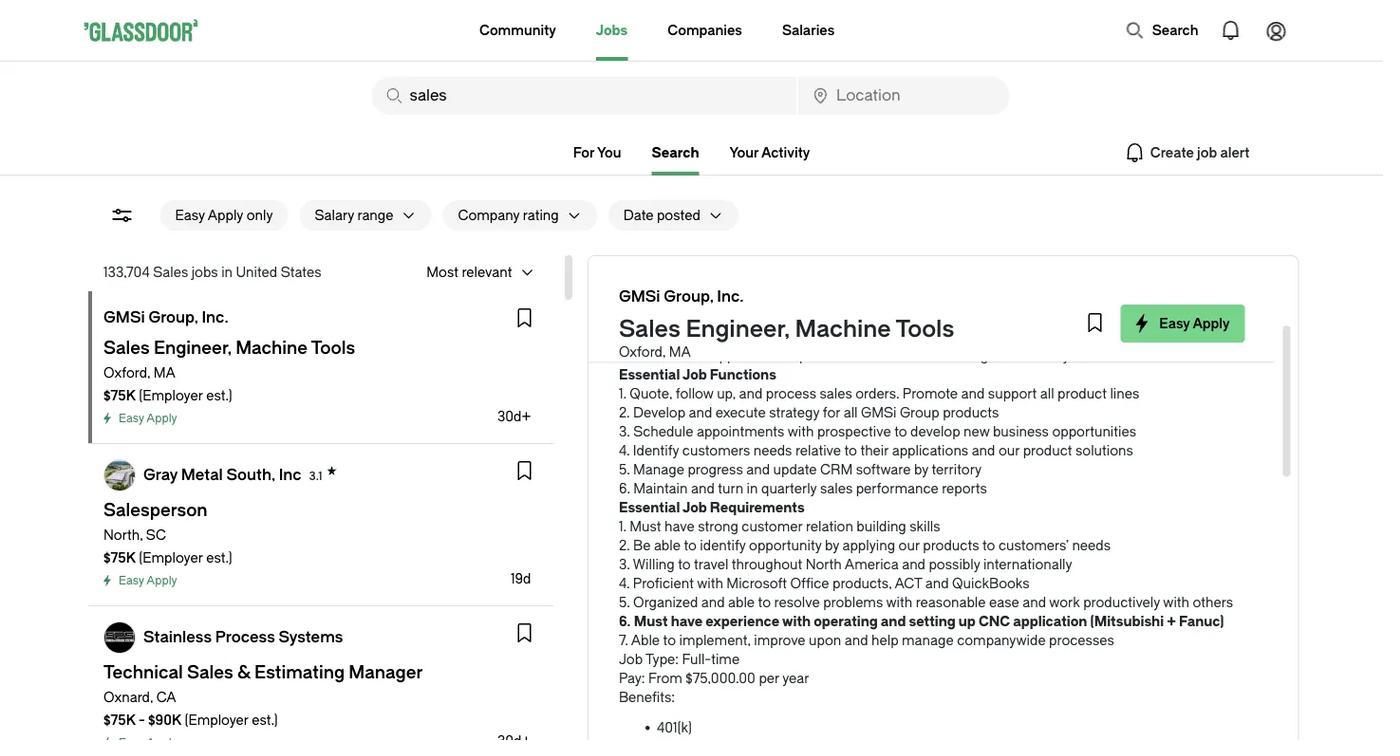 Task type: locate. For each thing, give the bounding box(es) containing it.
ma inside the sales engineer, machine tools oxford, ma
[[669, 344, 691, 360]]

0 horizontal spatial all
[[844, 405, 858, 421]]

1 vertical spatial gmsi
[[103, 309, 144, 327]]

0 vertical spatial 5.
[[619, 462, 630, 478]]

products up new
[[943, 405, 999, 421]]

0 vertical spatial our
[[1099, 234, 1123, 250]]

in left usa,
[[1141, 253, 1152, 269]]

gmsi group, inc. inside the 'jobs list' element
[[103, 309, 228, 327]]

and
[[821, 215, 844, 231], [1107, 215, 1131, 231], [856, 253, 880, 269], [724, 272, 747, 288], [940, 272, 963, 288], [876, 329, 900, 345], [739, 386, 763, 402], [962, 386, 985, 402], [689, 405, 713, 421], [972, 443, 996, 459], [747, 462, 770, 478], [691, 481, 715, 497], [902, 557, 926, 573], [926, 576, 949, 592], [702, 595, 725, 611], [1023, 595, 1047, 611], [881, 614, 906, 630], [845, 633, 869, 649]]

salaries link
[[783, 0, 835, 61]]

easy inside button
[[175, 208, 205, 223]]

2 vertical spatial gmsi
[[861, 405, 897, 421]]

sales left jobs
[[153, 265, 188, 280]]

of up types
[[915, 215, 928, 231]]

by down relation
[[825, 538, 840, 554]]

products up serviced
[[965, 253, 1022, 269]]

2. down quote,
[[619, 405, 630, 421]]

$75,000.00
[[686, 671, 756, 687]]

0 vertical spatial of
[[915, 215, 928, 231]]

1 horizontal spatial sales
[[619, 316, 681, 343]]

are down tooling
[[1197, 234, 1217, 250]]

easy up jobs
[[175, 208, 205, 223]]

gmsi group, inc.
[[619, 288, 744, 306], [103, 309, 228, 327]]

3 $75k from the top
[[103, 713, 135, 728]]

133,704 sales jobs in united states
[[103, 265, 321, 280]]

states
[[812, 253, 853, 269], [280, 265, 321, 280]]

1 vertical spatial sales
[[619, 316, 681, 343]]

you
[[597, 145, 622, 161]]

2.
[[619, 405, 630, 421], [619, 538, 630, 554]]

0 vertical spatial is
[[730, 215, 741, 231]]

1 5. from the top
[[619, 462, 630, 478]]

2 horizontal spatial gmsi
[[861, 405, 897, 421]]

easy apply down the north, sc $75k (employer est.)
[[118, 575, 177, 588]]

our down skills in the bottom of the page
[[899, 538, 920, 554]]

5.
[[619, 462, 630, 478], [619, 595, 630, 611]]

(employer
[[138, 388, 202, 404], [138, 550, 202, 566], [184, 713, 248, 728]]

0 vertical spatial experience
[[785, 348, 855, 364]]

essential
[[619, 367, 680, 383], [619, 500, 680, 516]]

to up the quickbooks on the right bottom
[[983, 538, 996, 554]]

0 vertical spatial must
[[630, 519, 662, 535]]

united
[[767, 253, 809, 269], [236, 265, 277, 280]]

0 vertical spatial essential
[[619, 367, 680, 383]]

in
[[711, 234, 723, 250], [1141, 253, 1152, 269], [221, 265, 232, 280], [1126, 272, 1137, 288], [747, 481, 758, 497]]

0 vertical spatial $75k
[[103, 388, 135, 404]]

quickbooks
[[953, 576, 1030, 592]]

1 horizontal spatial gmsi
[[619, 288, 661, 306]]

apply down 'massachusetts.'
[[1193, 316, 1230, 331]]

sales
[[153, 265, 188, 280], [619, 316, 681, 343]]

4.
[[619, 443, 630, 459], [619, 576, 630, 592]]

1 vertical spatial oxford,
[[103, 365, 150, 381]]

strategy
[[963, 310, 1014, 326], [770, 405, 820, 421]]

0 vertical spatial customers
[[1126, 234, 1194, 250]]

inc. up be
[[717, 288, 744, 306]]

developing
[[790, 310, 859, 326]]

ca
[[156, 690, 176, 706]]

0 vertical spatial needs
[[754, 443, 793, 459]]

customers down abrasive
[[1126, 234, 1194, 250]]

gmsi down germany,
[[619, 288, 661, 306]]

gmsi inside the 'jobs list' element
[[103, 309, 144, 327]]

job up follow
[[683, 367, 707, 383]]

1 vertical spatial customers
[[683, 443, 751, 459]]

essential up quote,
[[619, 367, 680, 383]]

fanuc)
[[1180, 614, 1225, 630]]

1 vertical spatial strategy
[[770, 405, 820, 421]]

0 vertical spatial sales
[[153, 265, 188, 280]]

3. left schedule
[[619, 424, 630, 440]]

machine
[[795, 316, 892, 343]]

stainless process systems logo image
[[104, 623, 134, 653]]

manage
[[902, 633, 954, 649]]

our
[[1099, 234, 1123, 250], [938, 253, 962, 269]]

$75k inside oxford, ma $75k (employer est.)
[[103, 388, 135, 404]]

easy apply for 19d
[[118, 575, 177, 588]]

est.) down the gray metal south, inc
[[206, 550, 232, 566]]

in left "metal"
[[711, 234, 723, 250]]

easy apply down oxford, ma $75k (employer est.)
[[118, 412, 177, 426]]

gmsi down 133,704
[[103, 309, 144, 327]]

metal
[[726, 234, 762, 250]]

and up new
[[962, 386, 985, 402]]

states up distributed,
[[812, 253, 853, 269]]

inc
[[278, 466, 301, 484]]

company rating
[[458, 208, 559, 223]]

product down business
[[1024, 443, 1073, 459]]

the
[[743, 253, 764, 269]]

quote,
[[630, 386, 673, 402]]

gmsi group, inc. down jobs
[[103, 309, 228, 327]]

to down microsoft
[[758, 595, 771, 611]]

our
[[1057, 272, 1078, 288], [1100, 310, 1121, 326], [619, 348, 640, 364], [999, 443, 1020, 459], [899, 538, 920, 554]]

facility
[[1082, 272, 1122, 288]]

est.) for north, sc $75k (employer est.)
[[206, 550, 232, 566]]

gmsi for oxford, ma
[[103, 309, 144, 327]]

4. left proficient
[[619, 576, 630, 592]]

oxford, inside oxford, ma $75k (employer est.)
[[103, 365, 150, 381]]

job up strong
[[683, 500, 707, 516]]

0 horizontal spatial none field
[[372, 77, 797, 115]]

Search keyword field
[[372, 77, 797, 115]]

able up willing
[[654, 538, 681, 554]]

(employer inside the north, sc $75k (employer est.)
[[138, 550, 202, 566]]

sales
[[927, 310, 960, 326], [820, 386, 853, 402], [821, 481, 853, 497]]

est.) inside the north, sc $75k (employer est.)
[[206, 550, 232, 566]]

sales down position
[[619, 316, 681, 343]]

implement,
[[680, 633, 751, 649]]

0 vertical spatial all
[[1041, 386, 1055, 402]]

0 vertical spatial oxford,
[[619, 344, 666, 360]]

opportunity
[[749, 538, 822, 554]]

2 6. from the top
[[619, 614, 631, 630]]

sales down crm
[[821, 481, 853, 497]]

$75k inside oxnard, ca $75k - $90k (employer est.)
[[103, 713, 135, 728]]

have
[[665, 519, 695, 535], [671, 614, 703, 630]]

to down prospective
[[845, 443, 858, 459]]

1 horizontal spatial ma
[[669, 344, 691, 360]]

their
[[861, 443, 889, 459]]

on
[[1057, 329, 1073, 345]]

is down maintain
[[992, 348, 1002, 364]]

must up able at bottom
[[634, 614, 668, 630]]

0 vertical spatial 2.
[[619, 405, 630, 421]]

1 vertical spatial 6.
[[619, 614, 631, 630]]

gmsi group, inc. for sales engineer, machine tools
[[619, 288, 744, 306]]

applications down distributor
[[818, 234, 895, 250]]

identify
[[700, 538, 746, 554]]

(employer down sc
[[138, 550, 202, 566]]

most relevant button
[[411, 257, 512, 288]]

0 vertical spatial sales
[[927, 310, 960, 326]]

able
[[654, 538, 681, 554], [729, 595, 755, 611]]

of right part
[[774, 310, 787, 326]]

3.
[[619, 424, 630, 440], [619, 557, 630, 573]]

0 horizontal spatial oxford,
[[103, 365, 150, 381]]

0 vertical spatial group,
[[664, 288, 714, 306]]

of
[[915, 215, 928, 231], [956, 234, 969, 250], [774, 310, 787, 326]]

1 vertical spatial essential
[[619, 500, 680, 516]]

0 vertical spatial strategy
[[963, 310, 1014, 326]]

used
[[619, 234, 650, 250]]

product
[[1188, 310, 1237, 326], [1058, 386, 1107, 402], [1024, 443, 1073, 459]]

1 horizontal spatial search
[[1153, 22, 1199, 38]]

states inside is an importer and distributor of machine tools, accessories and abrasive tooling used primarily in metal working applications (all types of grinding machines). our customers are located throughout the united states and canada. our products are manufactured in usa, germany, china and taiwan. distributed, managed and serviced from our facility in massachusetts. position summary this position will be part of developing a national sales strategy representing our complete product line while working with customer service and field service to maintain on going relationships with our customer. application experience with cnc machining is necessary. essential job functions 1. quote, follow up, and process sales orders. promote and support all product lines 2. develop and execute strategy for all gmsi group products 3. schedule appointments with prospective to develop new business opportunities 4. identify customers needs relative to their applications and our product solutions 5. manage progress and update crm software by territory 6. maintain and turn in quarterly sales performance reports essential job requirements 1. must have strong customer relation building skills 2. be able to identify opportunity by applying our products to customers' needs 3. willing to travel throughout north america and possibly internationally 4. proficient with microsoft office products, act and quickbooks 5. organized and able to resolve problems with reasonable ease and work productively with others 6. must have experience with operating and setting up cnc application (mitsubishi + fanuc) 7. able to implement, improve upon and help manage companywide processes job type: full-time pay: from $75,000.00 per year benefits:
[[812, 253, 853, 269]]

6. left "maintain"
[[619, 481, 631, 497]]

all right "support" on the bottom right of page
[[1041, 386, 1055, 402]]

2 vertical spatial $75k
[[103, 713, 135, 728]]

to up travel
[[684, 538, 697, 554]]

reasonable
[[916, 595, 986, 611]]

job
[[683, 367, 707, 383], [683, 500, 707, 516], [619, 652, 643, 668]]

0 horizontal spatial able
[[654, 538, 681, 554]]

strategy down serviced
[[963, 310, 1014, 326]]

(employer inside oxford, ma $75k (employer est.)
[[138, 388, 202, 404]]

sales up field
[[927, 310, 960, 326]]

1 vertical spatial 4.
[[619, 576, 630, 592]]

manufactured
[[1048, 253, 1138, 269]]

is left an on the right top of the page
[[730, 215, 741, 231]]

0 horizontal spatial search
[[652, 145, 700, 161]]

0 horizontal spatial gmsi
[[103, 309, 144, 327]]

in up the 'requirements'
[[747, 481, 758, 497]]

inc. down 133,704 sales jobs in united states
[[201, 309, 228, 327]]

turn
[[718, 481, 744, 497]]

and down follow
[[689, 405, 713, 421]]

process
[[215, 629, 275, 647]]

(employer right '$90k'
[[184, 713, 248, 728]]

1 vertical spatial 5.
[[619, 595, 630, 611]]

(employer up gray
[[138, 388, 202, 404]]

2 vertical spatial (employer
[[184, 713, 248, 728]]

1 vertical spatial inc.
[[201, 309, 228, 327]]

most
[[426, 265, 458, 280]]

0 horizontal spatial inc.
[[201, 309, 228, 327]]

est.)
[[206, 388, 232, 404], [206, 550, 232, 566], [251, 713, 278, 728]]

to
[[982, 329, 995, 345], [895, 424, 908, 440], [845, 443, 858, 459], [684, 538, 697, 554], [983, 538, 996, 554], [678, 557, 691, 573], [758, 595, 771, 611], [663, 633, 676, 649]]

working
[[765, 234, 815, 250], [681, 329, 731, 345]]

4. left identify
[[619, 443, 630, 459]]

massachusetts.
[[1140, 272, 1239, 288]]

cnc down field
[[888, 348, 919, 364]]

easy apply only button
[[160, 200, 288, 231]]

products up "possibly"
[[923, 538, 980, 554]]

our down types
[[938, 253, 962, 269]]

0 horizontal spatial working
[[681, 329, 731, 345]]

0 vertical spatial est.)
[[206, 388, 232, 404]]

1 vertical spatial 2.
[[619, 538, 630, 554]]

2 2. from the top
[[619, 538, 630, 554]]

customer down developing
[[763, 329, 824, 345]]

year
[[783, 671, 810, 687]]

product up opportunities at the bottom right of page
[[1058, 386, 1107, 402]]

1 3. from the top
[[619, 424, 630, 440]]

crm
[[821, 462, 853, 478]]

states down salary
[[280, 265, 321, 280]]

1 none field from the left
[[372, 77, 797, 115]]

1 vertical spatial are
[[1025, 253, 1045, 269]]

2 vertical spatial of
[[774, 310, 787, 326]]

1 service from the left
[[828, 329, 873, 345]]

united up taiwan.
[[767, 253, 809, 269]]

1.
[[619, 386, 627, 402], [619, 519, 627, 535]]

group, inside the 'jobs list' element
[[148, 309, 198, 327]]

and down the
[[724, 272, 747, 288]]

date
[[624, 208, 654, 223]]

north, sc $75k (employer est.)
[[103, 528, 232, 566]]

jobs list element
[[88, 292, 554, 742]]

able down microsoft
[[729, 595, 755, 611]]

2 $75k from the top
[[103, 550, 135, 566]]

develop
[[634, 405, 686, 421]]

1 2. from the top
[[619, 405, 630, 421]]

essential down "maintain"
[[619, 500, 680, 516]]

productively
[[1084, 595, 1161, 611]]

america
[[845, 557, 899, 573]]

working down will
[[681, 329, 731, 345]]

1 horizontal spatial states
[[812, 253, 853, 269]]

1 vertical spatial 3.
[[619, 557, 630, 573]]

our right from
[[1057, 272, 1078, 288]]

gmsi for sales engineer, machine tools
[[619, 288, 661, 306]]

apply left 'only'
[[208, 208, 243, 223]]

operating
[[814, 614, 878, 630]]

needs up update
[[754, 443, 793, 459]]

for
[[823, 405, 841, 421]]

1 horizontal spatial are
[[1197, 234, 1217, 250]]

by
[[915, 462, 929, 478], [825, 538, 840, 554]]

est.) inside oxford, ma $75k (employer est.)
[[206, 388, 232, 404]]

applications down develop
[[893, 443, 969, 459]]

2 vertical spatial product
[[1024, 443, 1073, 459]]

1 horizontal spatial customers
[[1126, 234, 1194, 250]]

service up machining
[[934, 329, 979, 345]]

by up performance
[[915, 462, 929, 478]]

1 vertical spatial group,
[[148, 309, 198, 327]]

a
[[863, 310, 870, 326]]

0 horizontal spatial cnc
[[888, 348, 919, 364]]

(employer inside oxnard, ca $75k - $90k (employer est.)
[[184, 713, 248, 728]]

inc. inside the 'jobs list' element
[[201, 309, 228, 327]]

(employer for ma
[[138, 388, 202, 404]]

cnc up companywide
[[979, 614, 1011, 630]]

gmsi inside is an importer and distributor of machine tools, accessories and abrasive tooling used primarily in metal working applications (all types of grinding machines). our customers are located throughout the united states and canada. our products are manufactured in usa, germany, china and taiwan. distributed, managed and serviced from our facility in massachusetts. position summary this position will be part of developing a national sales strategy representing our complete product line while working with customer service and field service to maintain on going relationships with our customer. application experience with cnc machining is necessary. essential job functions 1. quote, follow up, and process sales orders. promote and support all product lines 2. develop and execute strategy for all gmsi group products 3. schedule appointments with prospective to develop new business opportunities 4. identify customers needs relative to their applications and our product solutions 5. manage progress and update crm software by territory 6. maintain and turn in quarterly sales performance reports essential job requirements 1. must have strong customer relation building skills 2. be able to identify opportunity by applying our products to customers' needs 3. willing to travel throughout north america and possibly internationally 4. proficient with microsoft office products, act and quickbooks 5. organized and able to resolve problems with reasonable ease and work productively with others 6. must have experience with operating and setting up cnc application (mitsubishi + fanuc) 7. able to implement, improve upon and help manage companywide processes job type: full-time pay: from $75,000.00 per year benefits:
[[861, 405, 897, 421]]

1 horizontal spatial united
[[767, 253, 809, 269]]

1 vertical spatial job
[[683, 500, 707, 516]]

gmsi group, inc. for oxford, ma
[[103, 309, 228, 327]]

cnc
[[888, 348, 919, 364], [979, 614, 1011, 630]]

building
[[857, 519, 907, 535]]

1 vertical spatial gmsi group, inc.
[[103, 309, 228, 327]]

with down the act
[[887, 595, 913, 611]]

2 vertical spatial sales
[[821, 481, 853, 497]]

2 vertical spatial est.)
[[251, 713, 278, 728]]

1 vertical spatial search
[[652, 145, 700, 161]]

0 vertical spatial gmsi group, inc.
[[619, 288, 744, 306]]

1 vertical spatial sales
[[820, 386, 853, 402]]

have left strong
[[665, 519, 695, 535]]

salary range
[[315, 208, 394, 223]]

$75k down north,
[[103, 550, 135, 566]]

progress
[[688, 462, 743, 478]]

0 vertical spatial ma
[[669, 344, 691, 360]]

$90k
[[148, 713, 181, 728]]

must
[[630, 519, 662, 535], [634, 614, 668, 630]]

needs right customers'
[[1073, 538, 1111, 554]]

and up distributed,
[[856, 253, 880, 269]]

throughout up 'china'
[[670, 253, 740, 269]]

1 vertical spatial (employer
[[138, 550, 202, 566]]

1 horizontal spatial service
[[934, 329, 979, 345]]

2 none field from the left
[[799, 77, 1010, 115]]

are up from
[[1025, 253, 1045, 269]]

group, down jobs
[[148, 309, 198, 327]]

$75k inside the north, sc $75k (employer est.)
[[103, 550, 135, 566]]

1 $75k from the top
[[103, 388, 135, 404]]

to left maintain
[[982, 329, 995, 345]]

products,
[[833, 576, 892, 592]]

for you
[[573, 145, 622, 161]]

machining
[[922, 348, 989, 364]]

1 horizontal spatial none field
[[799, 77, 1010, 115]]

with
[[734, 329, 760, 345], [1199, 329, 1226, 345], [858, 348, 884, 364], [788, 424, 814, 440], [697, 576, 724, 592], [887, 595, 913, 611], [1164, 595, 1190, 611], [783, 614, 811, 630]]

your activity
[[730, 145, 811, 161]]

have down organized
[[671, 614, 703, 630]]

1 horizontal spatial our
[[1099, 234, 1123, 250]]

strong
[[698, 519, 739, 535]]

1 vertical spatial is
[[992, 348, 1002, 364]]

est.) up the gray metal south, inc
[[206, 388, 232, 404]]

0 horizontal spatial are
[[1025, 253, 1045, 269]]

0 vertical spatial are
[[1197, 234, 1217, 250]]

1 horizontal spatial experience
[[785, 348, 855, 364]]

microsoft
[[727, 576, 787, 592]]

$75k for north, sc $75k (employer est.)
[[103, 550, 135, 566]]

1 vertical spatial of
[[956, 234, 969, 250]]

relative
[[796, 443, 842, 459]]

2 service from the left
[[934, 329, 979, 345]]

job up pay:
[[619, 652, 643, 668]]

1 horizontal spatial by
[[915, 462, 929, 478]]

7.
[[619, 633, 628, 649]]

None field
[[372, 77, 797, 115], [799, 77, 1010, 115]]

401(k)
[[657, 720, 692, 736]]

1 horizontal spatial group,
[[664, 288, 714, 306]]

1 vertical spatial all
[[844, 405, 858, 421]]

$75k left the "-"
[[103, 713, 135, 728]]

(all
[[898, 234, 916, 250]]



Task type: describe. For each thing, give the bounding box(es) containing it.
north
[[806, 557, 842, 573]]

and up the act
[[902, 557, 926, 573]]

quarterly
[[762, 481, 817, 497]]

0 vertical spatial customer
[[763, 329, 824, 345]]

our up going
[[1100, 310, 1121, 326]]

with down machine
[[858, 348, 884, 364]]

oxnard,
[[103, 690, 153, 706]]

our down business
[[999, 443, 1020, 459]]

most relevant
[[426, 265, 512, 280]]

(employer for sc
[[138, 550, 202, 566]]

process
[[766, 386, 817, 402]]

133,704
[[103, 265, 149, 280]]

1 vertical spatial our
[[938, 253, 962, 269]]

1 vertical spatial working
[[681, 329, 731, 345]]

in right jobs
[[221, 265, 232, 280]]

0 horizontal spatial needs
[[754, 443, 793, 459]]

grinding
[[972, 234, 1024, 250]]

easy down north,
[[118, 575, 144, 588]]

internationally
[[984, 557, 1073, 573]]

develop
[[911, 424, 961, 440]]

per
[[759, 671, 780, 687]]

1 horizontal spatial of
[[915, 215, 928, 231]]

to down group
[[895, 424, 908, 440]]

support
[[989, 386, 1037, 402]]

problems
[[824, 595, 884, 611]]

0 horizontal spatial united
[[236, 265, 277, 280]]

1 vertical spatial products
[[943, 405, 999, 421]]

companies
[[668, 22, 743, 38]]

work
[[1050, 595, 1081, 611]]

while
[[645, 329, 678, 345]]

stainless process systems
[[143, 629, 343, 647]]

salaries
[[783, 22, 835, 38]]

ease
[[990, 595, 1020, 611]]

apply inside button
[[208, 208, 243, 223]]

for
[[573, 145, 595, 161]]

usa,
[[1155, 253, 1188, 269]]

and right importer
[[821, 215, 844, 231]]

primarily
[[653, 234, 708, 250]]

1 horizontal spatial is
[[992, 348, 1002, 364]]

inc. for oxford, ma
[[201, 309, 228, 327]]

est.) inside oxnard, ca $75k - $90k (employer est.)
[[251, 713, 278, 728]]

south,
[[226, 466, 275, 484]]

2 4. from the top
[[619, 576, 630, 592]]

setting
[[909, 614, 956, 630]]

benefits:
[[619, 690, 675, 706]]

and up help
[[881, 614, 906, 630]]

-
[[138, 713, 145, 728]]

solutions
[[1076, 443, 1134, 459]]

date posted
[[624, 208, 701, 223]]

apply inside 'button'
[[1193, 316, 1230, 331]]

0 vertical spatial product
[[1188, 310, 1237, 326]]

with up '+'
[[1164, 595, 1190, 611]]

tooling
[[1190, 215, 1234, 231]]

necessary.
[[1006, 348, 1073, 364]]

search inside search button
[[1153, 22, 1199, 38]]

1 vertical spatial cnc
[[979, 614, 1011, 630]]

is an importer and distributor of machine tools, accessories and abrasive tooling used primarily in metal working applications (all types of grinding machines). our customers are located throughout the united states and canada. our products are manufactured in usa, germany, china and taiwan. distributed, managed and serviced from our facility in massachusetts. position summary this position will be part of developing a national sales strategy representing our complete product line while working with customer service and field service to maintain on going relationships with our customer. application experience with cnc machining is necessary. essential job functions 1. quote, follow up, and process sales orders. promote and support all product lines 2. develop and execute strategy for all gmsi group products 3. schedule appointments with prospective to develop new business opportunities 4. identify customers needs relative to their applications and our product solutions 5. manage progress and update crm software by territory 6. maintain and turn in quarterly sales performance reports essential job requirements 1. must have strong customer relation building skills 2. be able to identify opportunity by applying our products to customers' needs 3. willing to travel throughout north america and possibly internationally 4. proficient with microsoft office products, act and quickbooks 5. organized and able to resolve problems with reasonable ease and work productively with others 6. must have experience with operating and setting up cnc application (mitsubishi + fanuc) 7. able to implement, improve upon and help manage companywide processes job type: full-time pay: from $75,000.00 per year benefits:
[[619, 215, 1239, 706]]

0 horizontal spatial is
[[730, 215, 741, 231]]

gray metal south, inc
[[143, 466, 301, 484]]

oxford, inside the sales engineer, machine tools oxford, ma
[[619, 344, 666, 360]]

2 vertical spatial products
[[923, 538, 980, 554]]

requirements
[[710, 500, 805, 516]]

1 vertical spatial customer
[[742, 519, 803, 535]]

1 horizontal spatial able
[[729, 595, 755, 611]]

machine
[[931, 215, 986, 231]]

position
[[649, 310, 700, 326]]

1 vertical spatial throughout
[[732, 557, 803, 573]]

group, for sales engineer, machine tools
[[664, 288, 714, 306]]

0 horizontal spatial experience
[[706, 614, 780, 630]]

and down the functions
[[739, 386, 763, 402]]

reports
[[942, 481, 988, 497]]

Search location field
[[799, 77, 1010, 115]]

our down 'line'
[[619, 348, 640, 364]]

0 vertical spatial applications
[[818, 234, 895, 250]]

1 horizontal spatial working
[[765, 234, 815, 250]]

group, for oxford, ma
[[148, 309, 198, 327]]

with right relationships
[[1199, 329, 1226, 345]]

china
[[683, 272, 721, 288]]

$75k for oxnard, ca $75k - $90k (employer est.)
[[103, 713, 135, 728]]

2 horizontal spatial of
[[956, 234, 969, 250]]

in right 'facility'
[[1126, 272, 1137, 288]]

united inside is an importer and distributor of machine tools, accessories and abrasive tooling used primarily in metal working applications (all types of grinding machines). our customers are located throughout the united states and canada. our products are manufactured in usa, germany, china and taiwan. distributed, managed and serviced from our facility in massachusetts. position summary this position will be part of developing a national sales strategy representing our complete product line while working with customer service and field service to maintain on going relationships with our customer. application experience with cnc machining is necessary. essential job functions 1. quote, follow up, and process sales orders. promote and support all product lines 2. develop and execute strategy for all gmsi group products 3. schedule appointments with prospective to develop new business opportunities 4. identify customers needs relative to their applications and our product solutions 5. manage progress and update crm software by territory 6. maintain and turn in quarterly sales performance reports essential job requirements 1. must have strong customer relation building skills 2. be able to identify opportunity by applying our products to customers' needs 3. willing to travel throughout north america and possibly internationally 4. proficient with microsoft office products, act and quickbooks 5. organized and able to resolve problems with reasonable ease and work productively with others 6. must have experience with operating and setting up cnc application (mitsubishi + fanuc) 7. able to implement, improve upon and help manage companywide processes job type: full-time pay: from $75,000.00 per year benefits:
[[767, 253, 809, 269]]

apply down the north, sc $75k (employer est.)
[[146, 575, 177, 588]]

with down resolve
[[783, 614, 811, 630]]

0 vertical spatial throughout
[[670, 253, 740, 269]]

part
[[746, 310, 771, 326]]

0 vertical spatial by
[[915, 462, 929, 478]]

30d+
[[497, 409, 531, 425]]

activity
[[762, 145, 811, 161]]

none field search location
[[799, 77, 1010, 115]]

ma inside oxford, ma $75k (employer est.)
[[153, 365, 175, 381]]

from
[[649, 671, 683, 687]]

2 essential from the top
[[619, 500, 680, 516]]

going
[[1077, 329, 1112, 345]]

with up relative
[[788, 424, 814, 440]]

canada.
[[883, 253, 935, 269]]

upon
[[809, 633, 842, 649]]

type:
[[646, 652, 679, 668]]

1 horizontal spatial all
[[1041, 386, 1055, 402]]

field
[[903, 329, 930, 345]]

and up application
[[1023, 595, 1047, 611]]

and down progress on the bottom of page
[[691, 481, 715, 497]]

with down travel
[[697, 576, 724, 592]]

0 horizontal spatial by
[[825, 538, 840, 554]]

easy inside 'button'
[[1160, 316, 1191, 331]]

1 vertical spatial applications
[[893, 443, 969, 459]]

prospective
[[818, 424, 892, 440]]

companies link
[[668, 0, 743, 61]]

improve
[[754, 633, 806, 649]]

1 vertical spatial have
[[671, 614, 703, 630]]

1 1. from the top
[[619, 386, 627, 402]]

identify
[[633, 443, 679, 459]]

salary range button
[[300, 200, 394, 231]]

0 vertical spatial cnc
[[888, 348, 919, 364]]

search link
[[652, 145, 700, 176]]

date posted button
[[609, 200, 701, 231]]

tools
[[896, 316, 955, 343]]

easy apply for 30d+
[[118, 412, 177, 426]]

inc. for sales engineer, machine tools
[[717, 288, 744, 306]]

to up type:
[[663, 633, 676, 649]]

types
[[919, 234, 953, 250]]

and down new
[[972, 443, 996, 459]]

2 vertical spatial job
[[619, 652, 643, 668]]

2 1. from the top
[[619, 519, 627, 535]]

sales inside the sales engineer, machine tools oxford, ma
[[619, 316, 681, 343]]

0 horizontal spatial strategy
[[770, 405, 820, 421]]

maintain
[[998, 329, 1054, 345]]

and up reasonable on the right bottom of page
[[926, 576, 949, 592]]

full-
[[682, 652, 712, 668]]

application
[[1014, 614, 1088, 630]]

2 5. from the top
[[619, 595, 630, 611]]

easy apply inside 'button'
[[1160, 316, 1230, 331]]

applying
[[843, 538, 896, 554]]

machines).
[[1027, 234, 1096, 250]]

1 4. from the top
[[619, 443, 630, 459]]

office
[[791, 576, 830, 592]]

resolve
[[775, 595, 820, 611]]

community link
[[480, 0, 556, 61]]

0 vertical spatial products
[[965, 253, 1022, 269]]

up
[[959, 614, 976, 630]]

1 vertical spatial must
[[634, 614, 668, 630]]

2 3. from the top
[[619, 557, 630, 573]]

be
[[727, 310, 742, 326]]

0 horizontal spatial sales
[[153, 265, 188, 280]]

taiwan.
[[750, 272, 797, 288]]

and up the quarterly
[[747, 462, 770, 478]]

application
[[710, 348, 782, 364]]

none field the "search keyword"
[[372, 77, 797, 115]]

tools,
[[990, 215, 1024, 231]]

rating
[[523, 208, 559, 223]]

1 horizontal spatial needs
[[1073, 538, 1111, 554]]

easy down oxford, ma $75k (employer est.)
[[118, 412, 144, 426]]

oxnard, ca $75k - $90k (employer est.)
[[103, 690, 278, 728]]

0 horizontal spatial states
[[280, 265, 321, 280]]

functions
[[710, 367, 777, 383]]

est.) for oxford, ma $75k (employer est.)
[[206, 388, 232, 404]]

$75k for oxford, ma $75k (employer est.)
[[103, 388, 135, 404]]

company
[[458, 208, 520, 223]]

and down travel
[[702, 595, 725, 611]]

companywide
[[958, 633, 1046, 649]]

execute
[[716, 405, 766, 421]]

1 essential from the top
[[619, 367, 680, 383]]

relevant
[[462, 265, 512, 280]]

to left travel
[[678, 557, 691, 573]]

others
[[1193, 595, 1234, 611]]

gray
[[143, 466, 177, 484]]

1 6. from the top
[[619, 481, 631, 497]]

and down operating
[[845, 633, 869, 649]]

open filter menu image
[[111, 204, 133, 227]]

0 vertical spatial job
[[683, 367, 707, 383]]

managed
[[877, 272, 936, 288]]

and left abrasive
[[1107, 215, 1131, 231]]

+
[[1168, 614, 1177, 630]]

relation
[[806, 519, 854, 535]]

and down types
[[940, 272, 963, 288]]

1 vertical spatial product
[[1058, 386, 1107, 402]]

your activity link
[[730, 145, 811, 161]]

with up application
[[734, 329, 760, 345]]

willing
[[633, 557, 675, 573]]

0 vertical spatial have
[[665, 519, 695, 535]]

gray metal south, inc logo image
[[104, 461, 134, 491]]

travel
[[694, 557, 729, 573]]

and down national at the right of page
[[876, 329, 900, 345]]

territory
[[932, 462, 982, 478]]

your
[[730, 145, 759, 161]]

from
[[1023, 272, 1054, 288]]

jobs link
[[596, 0, 628, 61]]

apply down oxford, ma $75k (employer est.)
[[146, 412, 177, 426]]

time
[[712, 652, 740, 668]]

relationships
[[1116, 329, 1196, 345]]



Task type: vqa. For each thing, say whether or not it's contained in the screenshot.
'EASY APPLY ONLY' 'button' in the left top of the page
yes



